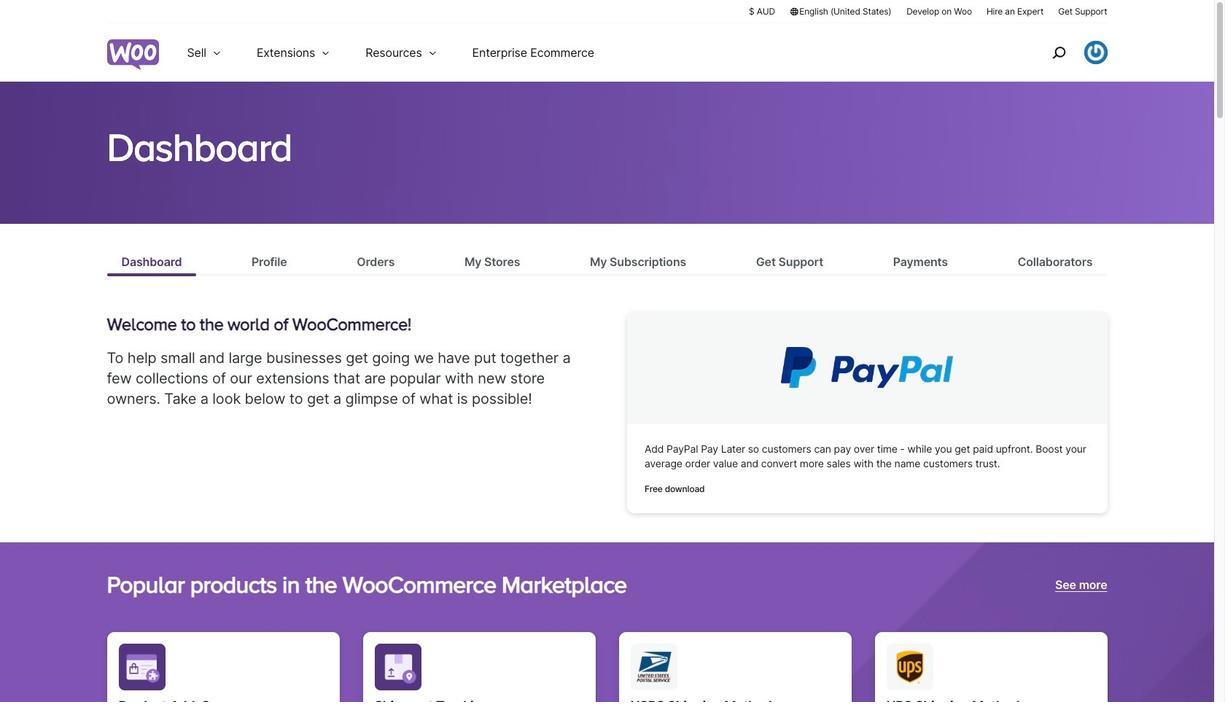Task type: vqa. For each thing, say whether or not it's contained in the screenshot.
SERVICE NAVIGATION MENU element
yes



Task type: describe. For each thing, give the bounding box(es) containing it.
search image
[[1047, 41, 1070, 64]]

open account menu image
[[1084, 41, 1107, 64]]

service navigation menu element
[[1021, 29, 1107, 76]]



